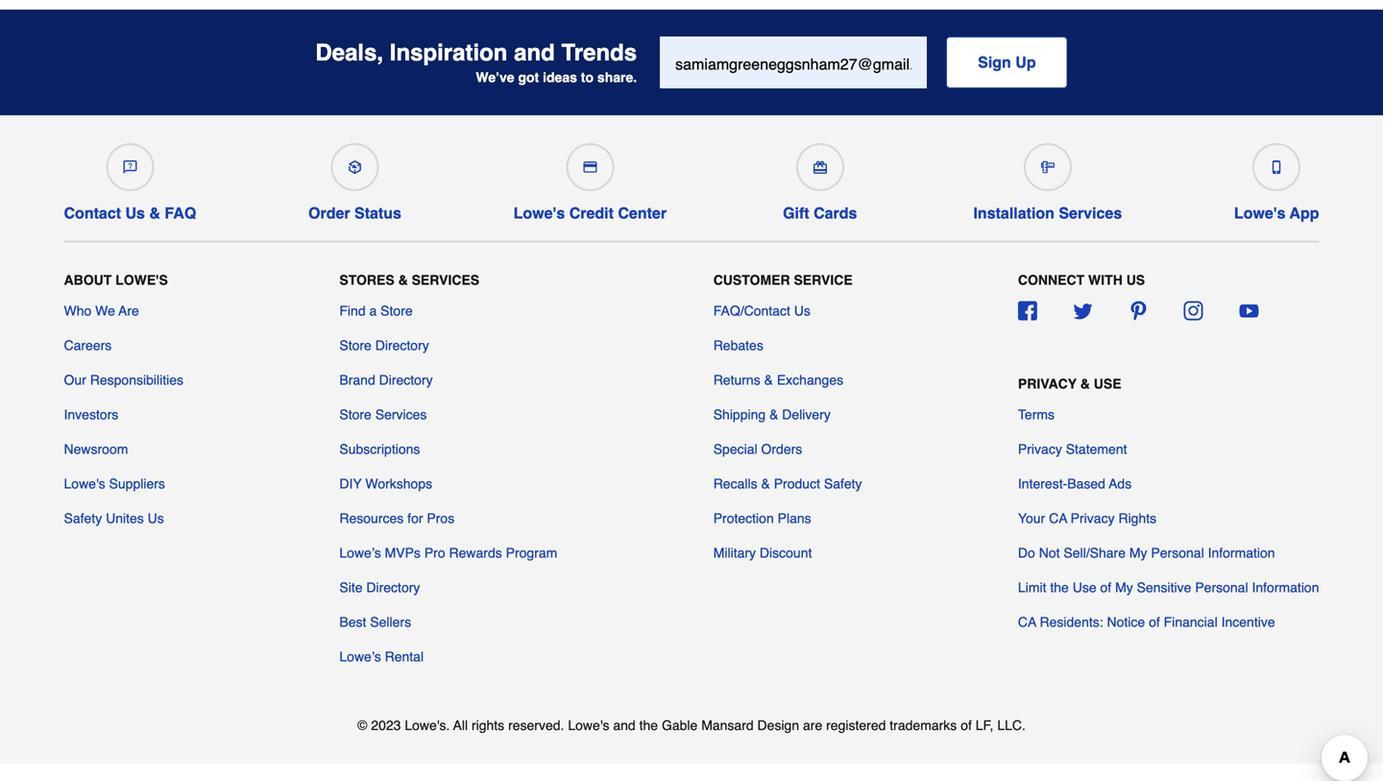 Task type: locate. For each thing, give the bounding box(es) containing it.
my up notice
[[1115, 580, 1133, 595]]

lowe's right reserved.
[[568, 718, 609, 733]]

0 vertical spatial of
[[1100, 580, 1112, 595]]

installation services
[[974, 204, 1122, 222]]

installation services link
[[974, 135, 1122, 222]]

sign up form
[[660, 36, 1068, 88]]

lowe's for lowe's mvps pro rewards program
[[339, 545, 381, 561]]

1 vertical spatial services
[[412, 272, 479, 288]]

statement
[[1066, 441, 1127, 457]]

lowe's rental
[[339, 649, 424, 664]]

use for &
[[1094, 376, 1122, 391]]

lowe's inside lowe's app link
[[1234, 204, 1286, 222]]

dimensions image
[[1041, 160, 1055, 174]]

rebates
[[713, 338, 764, 353]]

limit
[[1018, 580, 1047, 595]]

order status link
[[308, 135, 401, 222]]

do not sell/share my personal information
[[1018, 545, 1275, 561]]

of left 'lf,'
[[961, 718, 972, 733]]

0 vertical spatial ca
[[1049, 511, 1067, 526]]

1 horizontal spatial the
[[1050, 580, 1069, 595]]

gift cards
[[783, 204, 857, 222]]

0 horizontal spatial ca
[[1018, 614, 1037, 630]]

0 horizontal spatial of
[[961, 718, 972, 733]]

military
[[713, 545, 756, 561]]

0 horizontal spatial the
[[639, 718, 658, 733]]

services down brand directory link
[[375, 407, 427, 422]]

lowe's inside lowe's credit center link
[[514, 204, 565, 222]]

directory for store directory
[[375, 338, 429, 353]]

all
[[453, 718, 468, 733]]

limit the use of my sensitive personal information link
[[1018, 578, 1319, 597]]

inspiration
[[390, 40, 508, 66]]

2 vertical spatial store
[[339, 407, 372, 422]]

us right the "contact"
[[125, 204, 145, 222]]

services up connect with us at the top right
[[1059, 204, 1122, 222]]

store right a
[[381, 303, 413, 318]]

find a store
[[339, 303, 413, 318]]

2 lowe's from the top
[[339, 649, 381, 664]]

use
[[1094, 376, 1122, 391], [1073, 580, 1097, 595]]

store directory
[[339, 338, 429, 353]]

0 vertical spatial services
[[1059, 204, 1122, 222]]

& for recalls & product safety
[[761, 476, 770, 491]]

newsroom link
[[64, 439, 128, 459]]

store down the brand
[[339, 407, 372, 422]]

directory up the sellers
[[366, 580, 420, 595]]

credit card image
[[583, 160, 597, 174]]

of down sell/share
[[1100, 580, 1112, 595]]

cards
[[814, 204, 857, 222]]

lowe's down newsroom
[[64, 476, 105, 491]]

1 horizontal spatial of
[[1100, 580, 1112, 595]]

directory up brand directory link
[[375, 338, 429, 353]]

do
[[1018, 545, 1035, 561]]

plans
[[778, 511, 811, 526]]

lowe's mvps pro rewards program
[[339, 545, 557, 561]]

credit
[[569, 204, 614, 222]]

1 vertical spatial personal
[[1195, 580, 1248, 595]]

1 vertical spatial the
[[639, 718, 658, 733]]

lowe's inside lowe's rental link
[[339, 649, 381, 664]]

privacy up terms
[[1018, 376, 1077, 391]]

site directory link
[[339, 578, 420, 597]]

0 vertical spatial directory
[[375, 338, 429, 353]]

ca down limit
[[1018, 614, 1037, 630]]

store directory link
[[339, 336, 429, 355]]

to
[[581, 70, 594, 85]]

2 vertical spatial of
[[961, 718, 972, 733]]

rental
[[385, 649, 424, 664]]

the right limit
[[1050, 580, 1069, 595]]

store inside store directory link
[[339, 338, 372, 353]]

store up the brand
[[339, 338, 372, 353]]

recalls
[[713, 476, 758, 491]]

lowe's credit center link
[[514, 135, 667, 222]]

safety left unites
[[64, 511, 102, 526]]

us for faq/contact
[[794, 303, 811, 318]]

privacy for privacy & use
[[1018, 376, 1077, 391]]

program
[[506, 545, 557, 561]]

registered
[[826, 718, 886, 733]]

sign
[[978, 53, 1011, 71]]

lowe's left app
[[1234, 204, 1286, 222]]

privacy up interest-
[[1018, 441, 1062, 457]]

safety right product
[[824, 476, 862, 491]]

your ca privacy rights
[[1018, 511, 1157, 526]]

lowe's inside lowe's suppliers link
[[64, 476, 105, 491]]

pros
[[427, 511, 455, 526]]

shipping
[[713, 407, 766, 422]]

2 vertical spatial directory
[[366, 580, 420, 595]]

interest-based ads link
[[1018, 474, 1132, 493]]

about lowe's
[[64, 272, 168, 288]]

2 vertical spatial us
[[148, 511, 164, 526]]

of right notice
[[1149, 614, 1160, 630]]

0 vertical spatial the
[[1050, 580, 1069, 595]]

store
[[381, 303, 413, 318], [339, 338, 372, 353], [339, 407, 372, 422]]

0 horizontal spatial us
[[125, 204, 145, 222]]

with
[[1088, 272, 1123, 288]]

2 vertical spatial services
[[375, 407, 427, 422]]

Email Address email field
[[660, 36, 927, 88]]

2 horizontal spatial us
[[794, 303, 811, 318]]

store inside find a store link
[[381, 303, 413, 318]]

1 horizontal spatial and
[[613, 718, 636, 733]]

& left 'delivery'
[[770, 407, 779, 422]]

recalls & product safety link
[[713, 474, 862, 493]]

& right stores in the left of the page
[[398, 272, 408, 288]]

returns & exchanges
[[713, 372, 844, 388]]

privacy statement link
[[1018, 439, 1127, 459]]

instagram image
[[1184, 301, 1203, 320]]

military discount link
[[713, 543, 812, 562]]

brand directory
[[339, 372, 433, 388]]

of
[[1100, 580, 1112, 595], [1149, 614, 1160, 630], [961, 718, 972, 733]]

we
[[95, 303, 115, 318]]

directory inside store directory link
[[375, 338, 429, 353]]

trademarks
[[890, 718, 957, 733]]

and left gable
[[613, 718, 636, 733]]

directory down store directory
[[379, 372, 433, 388]]

1 vertical spatial privacy
[[1018, 441, 1062, 457]]

1 vertical spatial store
[[339, 338, 372, 353]]

us down customer service
[[794, 303, 811, 318]]

who we are link
[[64, 301, 139, 320]]

& for privacy & use
[[1080, 376, 1090, 391]]

lowe's
[[514, 204, 565, 222], [1234, 204, 1286, 222], [115, 272, 168, 288], [64, 476, 105, 491], [568, 718, 609, 733]]

up
[[1016, 53, 1036, 71]]

directory inside 'site directory' link
[[366, 580, 420, 595]]

personal up incentive
[[1195, 580, 1248, 595]]

pro
[[424, 545, 445, 561]]

us
[[1127, 272, 1145, 288]]

directory inside brand directory link
[[379, 372, 433, 388]]

lowe's mvps pro rewards program link
[[339, 543, 557, 562]]

personal up limit the use of my sensitive personal information link
[[1151, 545, 1204, 561]]

reserved.
[[508, 718, 564, 733]]

lowe's down best
[[339, 649, 381, 664]]

store for directory
[[339, 338, 372, 353]]

use down sell/share
[[1073, 580, 1097, 595]]

careers link
[[64, 336, 112, 355]]

privacy up sell/share
[[1071, 511, 1115, 526]]

ads
[[1109, 476, 1132, 491]]

rights
[[1119, 511, 1157, 526]]

& right "returns"
[[764, 372, 773, 388]]

& left the faq
[[149, 204, 160, 222]]

0 vertical spatial use
[[1094, 376, 1122, 391]]

ideas
[[543, 70, 577, 85]]

us right unites
[[148, 511, 164, 526]]

store services link
[[339, 405, 427, 424]]

0 vertical spatial and
[[514, 40, 555, 66]]

my down "rights"
[[1130, 545, 1148, 561]]

lowe's inside the lowe's mvps pro rewards program link
[[339, 545, 381, 561]]

1 horizontal spatial safety
[[824, 476, 862, 491]]

and up got
[[514, 40, 555, 66]]

lowe's left credit
[[514, 204, 565, 222]]

2 horizontal spatial of
[[1149, 614, 1160, 630]]

connect with us
[[1018, 272, 1145, 288]]

returns & exchanges link
[[713, 370, 844, 390]]

1 vertical spatial safety
[[64, 511, 102, 526]]

the left gable
[[639, 718, 658, 733]]

services inside "link"
[[375, 407, 427, 422]]

lowe's for lowe's rental
[[339, 649, 381, 664]]

design
[[758, 718, 799, 733]]

do not sell/share my personal information link
[[1018, 543, 1275, 562]]

0 vertical spatial store
[[381, 303, 413, 318]]

1 lowe's from the top
[[339, 545, 381, 561]]

resources for pros
[[339, 511, 455, 526]]

1 vertical spatial directory
[[379, 372, 433, 388]]

1 horizontal spatial us
[[148, 511, 164, 526]]

lowe's suppliers
[[64, 476, 165, 491]]

faq/contact us
[[713, 303, 811, 318]]

discount
[[760, 545, 812, 561]]

lowe's
[[339, 545, 381, 561], [339, 649, 381, 664]]

1 vertical spatial lowe's
[[339, 649, 381, 664]]

0 vertical spatial us
[[125, 204, 145, 222]]

rewards
[[449, 545, 502, 561]]

site
[[339, 580, 363, 595]]

1 vertical spatial of
[[1149, 614, 1160, 630]]

& up the statement at the right bottom
[[1080, 376, 1090, 391]]

special orders link
[[713, 439, 802, 459]]

interest-based ads
[[1018, 476, 1132, 491]]

lowe's up site
[[339, 545, 381, 561]]

lowe's for lowe's app
[[1234, 204, 1286, 222]]

safety unites us
[[64, 511, 164, 526]]

0 horizontal spatial and
[[514, 40, 555, 66]]

privacy statement
[[1018, 441, 1127, 457]]

1 vertical spatial us
[[794, 303, 811, 318]]

workshops
[[365, 476, 432, 491]]

mvps
[[385, 545, 421, 561]]

ca right your
[[1049, 511, 1067, 526]]

site directory
[[339, 580, 420, 595]]

1 vertical spatial and
[[613, 718, 636, 733]]

best sellers
[[339, 614, 411, 630]]

services up find a store
[[412, 272, 479, 288]]

find
[[339, 303, 366, 318]]

0 vertical spatial my
[[1130, 545, 1148, 561]]

& right recalls
[[761, 476, 770, 491]]

0 vertical spatial privacy
[[1018, 376, 1077, 391]]

store inside store services "link"
[[339, 407, 372, 422]]

1 vertical spatial use
[[1073, 580, 1097, 595]]

sign up
[[978, 53, 1036, 71]]

services
[[1059, 204, 1122, 222], [412, 272, 479, 288], [375, 407, 427, 422]]

0 vertical spatial lowe's
[[339, 545, 381, 561]]

investors
[[64, 407, 118, 422]]

mobile image
[[1270, 160, 1284, 174]]

use up the statement at the right bottom
[[1094, 376, 1122, 391]]



Task type: vqa. For each thing, say whether or not it's contained in the screenshot.
the bottom Directory
yes



Task type: describe. For each thing, give the bounding box(es) containing it.
we've
[[476, 70, 514, 85]]

app
[[1290, 204, 1319, 222]]

1 vertical spatial ca
[[1018, 614, 1037, 630]]

stores
[[339, 272, 395, 288]]

deals,
[[315, 40, 383, 66]]

pickup image
[[348, 160, 362, 174]]

lowe's for lowe's credit center
[[514, 204, 565, 222]]

special
[[713, 441, 758, 457]]

find a store link
[[339, 301, 413, 320]]

lowe's for lowe's suppliers
[[64, 476, 105, 491]]

of for financial
[[1149, 614, 1160, 630]]

are
[[803, 718, 823, 733]]

privacy & use
[[1018, 376, 1122, 391]]

faq/contact
[[713, 303, 790, 318]]

your
[[1018, 511, 1045, 526]]

resources
[[339, 511, 404, 526]]

of for my
[[1100, 580, 1112, 595]]

sellers
[[370, 614, 411, 630]]

product
[[774, 476, 820, 491]]

not
[[1039, 545, 1060, 561]]

gift cards link
[[779, 135, 861, 222]]

lowe's suppliers link
[[64, 474, 165, 493]]

customer care image
[[123, 160, 137, 174]]

ca residents: notice of financial incentive
[[1018, 614, 1275, 630]]

youtube image
[[1240, 301, 1259, 320]]

military discount
[[713, 545, 812, 561]]

share.
[[597, 70, 637, 85]]

shipping & delivery
[[713, 407, 831, 422]]

interest-
[[1018, 476, 1068, 491]]

orders
[[761, 441, 802, 457]]

gift
[[783, 204, 809, 222]]

facebook image
[[1018, 301, 1037, 320]]

diy workshops link
[[339, 474, 432, 493]]

delivery
[[782, 407, 831, 422]]

got
[[518, 70, 539, 85]]

© 2023 lowe's. all rights reserved. lowe's and the gable mansard design are registered trademarks of lf, llc.
[[357, 718, 1026, 733]]

our
[[64, 372, 86, 388]]

1 vertical spatial information
[[1252, 580, 1319, 595]]

store for services
[[339, 407, 372, 422]]

limit the use of my sensitive personal information
[[1018, 580, 1319, 595]]

contact us & faq link
[[64, 135, 196, 222]]

& for shipping & delivery
[[770, 407, 779, 422]]

lowe's credit center
[[514, 204, 667, 222]]

lowe's up are
[[115, 272, 168, 288]]

notice
[[1107, 614, 1145, 630]]

subscriptions
[[339, 441, 420, 457]]

& for stores & services
[[398, 272, 408, 288]]

gift card image
[[813, 160, 827, 174]]

llc.
[[997, 718, 1026, 733]]

services for installation services
[[1059, 204, 1122, 222]]

contact
[[64, 204, 121, 222]]

exchanges
[[777, 372, 844, 388]]

are
[[119, 303, 139, 318]]

order
[[308, 204, 350, 222]]

©
[[357, 718, 367, 733]]

financial
[[1164, 614, 1218, 630]]

stores & services
[[339, 272, 479, 288]]

& for returns & exchanges
[[764, 372, 773, 388]]

rebates link
[[713, 336, 764, 355]]

protection plans
[[713, 511, 811, 526]]

ca residents: notice of financial incentive link
[[1018, 612, 1275, 632]]

deals, inspiration and trends we've got ideas to share.
[[315, 40, 637, 85]]

lowe's app
[[1234, 204, 1319, 222]]

sign up button
[[946, 36, 1068, 88]]

2 vertical spatial privacy
[[1071, 511, 1115, 526]]

0 horizontal spatial safety
[[64, 511, 102, 526]]

0 vertical spatial information
[[1208, 545, 1275, 561]]

installation
[[974, 204, 1055, 222]]

order status
[[308, 204, 401, 222]]

our responsibilities link
[[64, 370, 183, 390]]

gable
[[662, 718, 698, 733]]

and inside deals, inspiration and trends we've got ideas to share.
[[514, 40, 555, 66]]

0 vertical spatial safety
[[824, 476, 862, 491]]

lowe's app link
[[1234, 135, 1319, 222]]

for
[[407, 511, 423, 526]]

responsibilities
[[90, 372, 183, 388]]

services for store services
[[375, 407, 427, 422]]

newsroom
[[64, 441, 128, 457]]

brand
[[339, 372, 375, 388]]

pinterest image
[[1129, 301, 1148, 320]]

status
[[355, 204, 401, 222]]

contact us & faq
[[64, 204, 196, 222]]

mansard
[[701, 718, 754, 733]]

use for the
[[1073, 580, 1097, 595]]

resources for pros link
[[339, 509, 455, 528]]

who
[[64, 303, 92, 318]]

faq
[[165, 204, 196, 222]]

0 vertical spatial personal
[[1151, 545, 1204, 561]]

best sellers link
[[339, 612, 411, 632]]

who we are
[[64, 303, 139, 318]]

investors link
[[64, 405, 118, 424]]

safety unites us link
[[64, 509, 164, 528]]

us for contact
[[125, 204, 145, 222]]

directory for brand directory
[[379, 372, 433, 388]]

privacy for privacy statement
[[1018, 441, 1062, 457]]

directory for site directory
[[366, 580, 420, 595]]

service
[[794, 272, 853, 288]]

twitter image
[[1074, 301, 1093, 320]]

1 horizontal spatial ca
[[1049, 511, 1067, 526]]

based
[[1068, 476, 1106, 491]]

diy workshops
[[339, 476, 432, 491]]

1 vertical spatial my
[[1115, 580, 1133, 595]]



